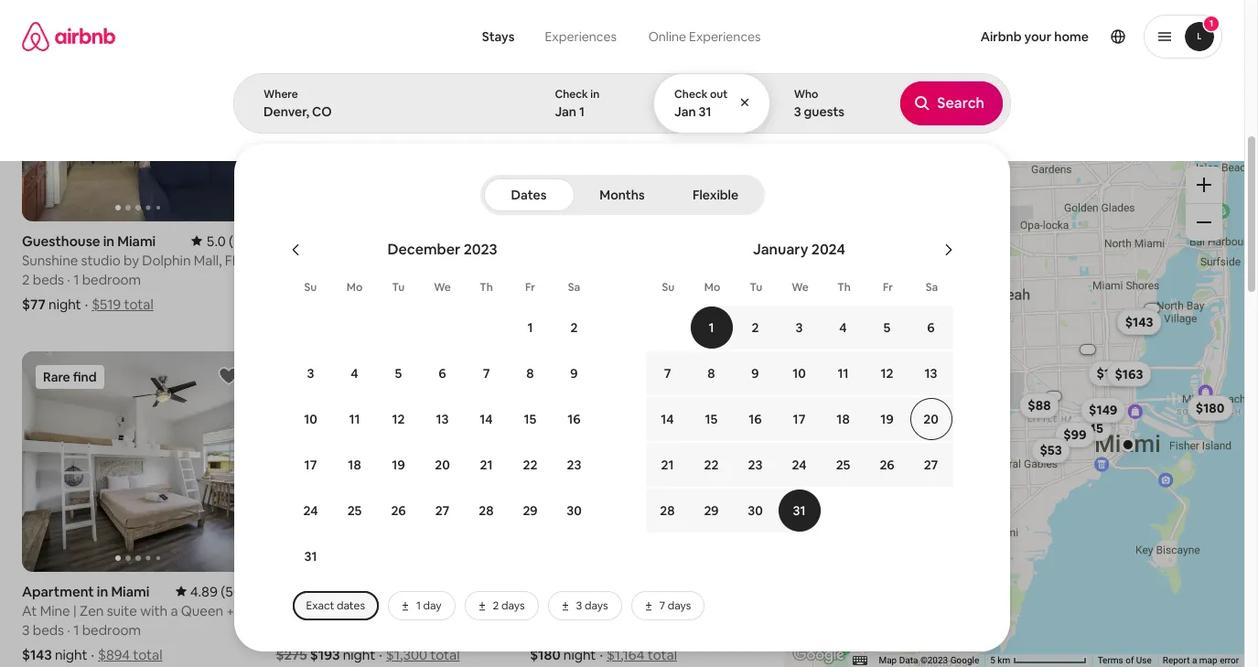 Task type: describe. For each thing, give the bounding box(es) containing it.
0 horizontal spatial 26 button
[[377, 489, 421, 533]]

map
[[879, 655, 897, 665]]

0 horizontal spatial 17 button
[[289, 443, 333, 487]]

jan for jan 31
[[675, 103, 696, 120]]

out
[[710, 87, 728, 102]]

group for 4.79 out of 5 average rating,  52 reviews image
[[276, 351, 508, 572]]

airbnb your home
[[981, 28, 1089, 45]]

1 vertical spatial 13
[[436, 411, 449, 427]]

$77
[[22, 295, 46, 313]]

1 horizontal spatial 20
[[924, 411, 939, 427]]

night for $180
[[564, 646, 596, 663]]

4.53 out of 5 average rating,  68 reviews image
[[692, 583, 762, 600]]

miami for 5.0 (34)
[[117, 232, 156, 250]]

$193 inside 3 beds · 2 bedrooms $275 $193 night · $1,300 total
[[310, 646, 340, 663]]

1 vertical spatial 27 button
[[421, 489, 464, 533]]

1 inside 3 beds · 1 bedroom $143 night · $894 total
[[73, 621, 79, 639]]

miami for 4.79 (52)
[[365, 583, 404, 600]]

2 7 button from the left
[[646, 351, 690, 395]]

1 horizontal spatial 27 button
[[909, 443, 953, 487]]

1 1 button from the left
[[508, 306, 552, 350]]

1 horizontal spatial 25
[[836, 457, 851, 473]]

2 16 button from the left
[[734, 397, 778, 441]]

1 21 from the left
[[480, 457, 493, 473]]

1 su from the left
[[304, 280, 317, 295]]

december
[[387, 240, 461, 259]]

4.89
[[190, 583, 218, 600]]

0 vertical spatial 4
[[840, 319, 847, 336]]

$145 button
[[1067, 415, 1111, 441]]

18 for 18 button to the right
[[837, 411, 850, 427]]

$99
[[1063, 426, 1086, 443]]

beach
[[632, 583, 672, 600]]

31 for the rightmost 31 button
[[793, 502, 806, 519]]

0 vertical spatial 5 button
[[865, 306, 909, 350]]

parks
[[293, 117, 322, 132]]

1 9 button from the left
[[552, 351, 596, 395]]

1 horizontal spatial 11 button
[[821, 351, 865, 395]]

total inside the 2 beds · 1 bedroom $180 night · $1,164 total
[[648, 646, 677, 663]]

exact
[[306, 599, 334, 613]]

2024
[[812, 240, 846, 259]]

2 30 button from the left
[[734, 489, 778, 533]]

1 horizontal spatial 3 button
[[778, 306, 821, 350]]

online experiences
[[649, 28, 761, 45]]

5 inside button
[[990, 655, 995, 665]]

beds for 3 beds · 1 bedroom $143 night · $894 total
[[33, 621, 64, 639]]

1 horizontal spatial add to wishlist: apartment in miami image
[[726, 15, 748, 37]]

1 vertical spatial 4 button
[[333, 351, 377, 395]]

2 beds · 1 bedroom $180 night · $1,164 total
[[530, 621, 677, 663]]

2 22 button from the left
[[690, 443, 734, 487]]

27 for bottom the 27 button
[[435, 502, 450, 519]]

a
[[1192, 655, 1197, 665]]

$1,300
[[386, 646, 427, 663]]

online
[[649, 28, 686, 45]]

2 28 from the left
[[660, 502, 675, 519]]

1 vertical spatial 25 button
[[333, 489, 377, 533]]

3 beds · 2 bedrooms $275 $193 night · $1,300 total
[[276, 621, 460, 663]]

0 vertical spatial 13 button
[[909, 351, 953, 395]]

$112 button
[[1117, 307, 1159, 333]]

apartment for 4.73 (92)
[[276, 232, 348, 250]]

$112
[[1125, 312, 1151, 328]]

1 inside the 2 beds · 1 bedroom $77 night · $519 total
[[73, 271, 79, 288]]

1 vertical spatial 5
[[395, 365, 402, 382]]

2 beds · 1 bedroom $77 night · $519 total
[[22, 271, 153, 313]]

2 right "4.79"
[[493, 599, 499, 613]]

dates
[[511, 187, 547, 203]]

days for 7 days
[[668, 599, 691, 613]]

15 for second the 15 button from left
[[705, 411, 718, 427]]

0 vertical spatial 20 button
[[909, 397, 953, 441]]

0 horizontal spatial 20
[[435, 457, 450, 473]]

2 days
[[493, 599, 525, 613]]

airbnb your home link
[[970, 17, 1100, 56]]

Where field
[[264, 103, 503, 120]]

who 3 guests
[[794, 87, 845, 120]]

18 for 18 button to the left
[[348, 457, 361, 473]]

$53 $99
[[1040, 426, 1086, 459]]

google
[[950, 655, 979, 665]]

1 15 button from the left
[[508, 397, 552, 441]]

31 inside check out jan 31
[[699, 103, 712, 120]]

none search field containing december 2023
[[233, 0, 1258, 652]]

in for 4.79 (52)
[[351, 583, 362, 600]]

1 vertical spatial 5 button
[[377, 351, 421, 395]]

1 16 button from the left
[[552, 397, 596, 441]]

2 14 from the left
[[661, 411, 674, 427]]

studio
[[327, 271, 368, 288]]

4.89 out of 5 average rating,  500 reviews image
[[175, 583, 254, 600]]

0 horizontal spatial 26
[[391, 502, 406, 519]]

1 21 button from the left
[[464, 443, 508, 487]]

$180 button
[[1187, 395, 1233, 420]]

1 horizontal spatial 12 button
[[865, 351, 909, 395]]

$894 total button
[[98, 646, 162, 663]]

1 vertical spatial 11 button
[[333, 397, 377, 441]]

3 days
[[576, 599, 608, 613]]

play
[[641, 117, 662, 132]]

2 inside 3 beds · 2 bedrooms $275 $193 night · $1,300 total
[[327, 621, 335, 639]]

beds for 2 beds · 1 bedroom $77 night · $519 total
[[33, 271, 64, 288]]

online experiences link
[[632, 18, 777, 55]]

$149
[[1089, 402, 1117, 418]]

$143 inside $149 $143
[[1125, 314, 1153, 330]]

3 inside 3 beds · 1 bedroom $143 night · $894 total
[[22, 621, 30, 639]]

$149 button
[[1080, 397, 1126, 423]]

17 for 17 button to the left
[[304, 457, 317, 473]]

national parks
[[248, 117, 322, 132]]

in for 4.73 (92)
[[351, 232, 362, 250]]

condo in miami beach
[[530, 583, 672, 600]]

days for 2 days
[[502, 599, 525, 613]]

2 9 button from the left
[[734, 351, 778, 395]]

national
[[248, 117, 291, 132]]

bedroom for $77
[[82, 271, 141, 288]]

4.79 (52)
[[452, 583, 508, 600]]

2 sa from the left
[[926, 280, 938, 295]]

bedroom for $180
[[590, 621, 649, 639]]

0 horizontal spatial 10
[[304, 411, 317, 427]]

1 vertical spatial 20 button
[[421, 443, 464, 487]]

check for 31
[[675, 87, 708, 102]]

stays tab panel
[[233, 73, 1258, 652]]

6 for top 6 button
[[927, 319, 935, 336]]

in for 4.89 (500)
[[97, 583, 108, 600]]

6 for the bottommost 6 button
[[439, 365, 446, 382]]

0 horizontal spatial 24 button
[[289, 489, 333, 533]]

7 for 1st 7 button from right
[[664, 365, 671, 382]]

in right condo
[[577, 583, 588, 600]]

24 for leftmost "24" button
[[303, 502, 318, 519]]

3 inside who 3 guests
[[794, 103, 801, 120]]

apartment in miami for 4.73 (92)
[[276, 232, 404, 250]]

night for $143
[[55, 646, 87, 663]]

group for "4.53 out of 5 average rating,  68 reviews" image
[[530, 351, 762, 572]]

23 for first 23 button from left
[[567, 457, 582, 473]]

4.89 (500)
[[190, 583, 254, 600]]

0 horizontal spatial 18 button
[[333, 443, 377, 487]]

bedrooms
[[338, 621, 403, 639]]

$149 $143
[[1089, 314, 1153, 418]]

1 horizontal spatial 17 button
[[778, 397, 821, 441]]

night for $77
[[49, 295, 81, 313]]

$99 button
[[1055, 422, 1095, 447]]

report
[[1163, 655, 1190, 665]]

0 horizontal spatial 31 button
[[289, 535, 333, 578]]

1 vertical spatial 6 button
[[421, 351, 464, 395]]

3 beds · 1 bedroom $933 total 4.82 (479)
[[530, 232, 762, 313]]

(52)
[[483, 583, 508, 600]]

terms
[[1098, 655, 1124, 665]]

(500)
[[221, 583, 254, 600]]

0 horizontal spatial 10 button
[[289, 397, 333, 441]]

who
[[794, 87, 819, 102]]

airbnb
[[981, 28, 1022, 45]]

0 vertical spatial 24 button
[[778, 443, 821, 487]]

$163 button
[[1106, 361, 1151, 386]]

beachfront
[[351, 117, 409, 132]]

$143 button
[[1117, 309, 1161, 335]]

0 horizontal spatial 12 button
[[377, 397, 421, 441]]

flexible button
[[670, 178, 761, 211]]

1 16 from the left
[[568, 411, 581, 427]]

miami for 4.89 (500)
[[111, 583, 149, 600]]

$519
[[92, 295, 121, 313]]

total inside 3 beds · 1 bedroom $143 night · $894 total
[[133, 646, 162, 663]]

where
[[264, 87, 298, 102]]

7 for second 7 button from the right
[[483, 365, 490, 382]]

2 down 3 beds · 1 bedroom $933 total 4.82 (479) at the top of the page
[[571, 319, 578, 336]]

lake
[[719, 117, 744, 132]]

1 button
[[1144, 15, 1223, 59]]

guests
[[804, 103, 845, 120]]

experiences button
[[529, 18, 632, 55]]

31 for leftmost 31 button
[[304, 548, 317, 565]]

flexible
[[693, 187, 739, 203]]

9 for first 9 button from the left
[[571, 365, 578, 382]]

1 horizontal spatial 4 button
[[821, 306, 865, 350]]

dates button
[[484, 178, 574, 211]]

5 km button
[[985, 654, 1092, 667]]

stays
[[482, 28, 515, 45]]

(92)
[[483, 232, 508, 250]]

1 horizontal spatial 18 button
[[821, 397, 865, 441]]

guesthouse
[[22, 232, 100, 250]]

check for 1
[[555, 87, 588, 102]]

19 for 19 'button' to the right
[[881, 411, 894, 427]]

5 km
[[990, 655, 1013, 665]]

9 for second 9 button from the left
[[752, 365, 759, 382]]

1 30 button from the left
[[552, 489, 596, 533]]

3 beds · 1 bedroom $143 night · $894 total
[[22, 621, 162, 663]]

$933
[[640, 296, 671, 313]]

zoom out image
[[1197, 215, 1212, 230]]

$193 inside button
[[1096, 365, 1125, 382]]

2 29 button from the left
[[690, 489, 734, 533]]

1 horizontal spatial 5
[[884, 319, 891, 336]]

apartment for 4.79 (52)
[[276, 583, 348, 600]]

1 vertical spatial 19 button
[[377, 443, 421, 487]]

calendar application
[[256, 221, 1258, 584]]

$88 button
[[1019, 392, 1059, 418]]

1 30 from the left
[[567, 502, 582, 519]]

1 8 from the left
[[527, 365, 534, 382]]

2 fr from the left
[[883, 280, 893, 295]]

0 vertical spatial 10 button
[[778, 351, 821, 395]]

1 23 button from the left
[[552, 443, 596, 487]]

add to wishlist: apartment in miami image for (52)
[[472, 365, 493, 387]]

19 for bottom 19 'button'
[[392, 457, 405, 473]]

1 fr from the left
[[525, 280, 535, 295]]

3 beds
[[276, 271, 318, 288]]

17 for the right 17 button
[[793, 411, 806, 427]]

1 horizontal spatial 10
[[793, 365, 806, 382]]

0 vertical spatial 26 button
[[865, 443, 909, 487]]

zoom in image
[[1197, 178, 1212, 192]]

terms of use link
[[1098, 655, 1152, 665]]

january
[[753, 240, 809, 259]]

1 8 button from the left
[[508, 351, 552, 395]]

$180 inside the 2 beds · 1 bedroom $180 night · $1,164 total
[[530, 646, 561, 663]]

$180 inside 'button'
[[1196, 399, 1224, 416]]

1 horizontal spatial 19 button
[[865, 397, 909, 441]]

$519 total button
[[92, 295, 153, 313]]

guesthouse in miami
[[22, 232, 156, 250]]

tab list inside stays tab panel
[[484, 175, 761, 215]]

group for '5.0 out of 5 average rating,  34 reviews' image at top
[[22, 1, 254, 221]]

(34)
[[229, 232, 254, 250]]

23 for second 23 button from left
[[748, 457, 763, 473]]



Task type: locate. For each thing, give the bounding box(es) containing it.
1 day
[[416, 599, 442, 613]]

0 horizontal spatial 4
[[351, 365, 358, 382]]

apartment in miami up 3 beds · 1 bedroom $143 night · $894 total
[[22, 583, 149, 600]]

1 15 from the left
[[524, 411, 537, 427]]

total right $933
[[674, 296, 704, 313]]

miami up studio
[[365, 232, 404, 250]]

2 days from the left
[[585, 599, 608, 613]]

0 horizontal spatial 25
[[347, 502, 362, 519]]

28 up beach
[[660, 502, 675, 519]]

28 button up beach
[[646, 489, 690, 533]]

night inside the 2 beds · 1 bedroom $180 night · $1,164 total
[[564, 646, 596, 663]]

12 button
[[865, 351, 909, 395], [377, 397, 421, 441]]

1 horizontal spatial 16 button
[[734, 397, 778, 441]]

$88
[[1028, 397, 1051, 414]]

apartment up 3 beds · 1 bedroom $143 night · $894 total
[[22, 583, 94, 600]]

2 th from the left
[[838, 280, 851, 295]]

0 vertical spatial add to wishlist: apartment in miami image
[[472, 15, 493, 37]]

2 8 button from the left
[[690, 351, 734, 395]]

1 vertical spatial add to wishlist: apartment in miami image
[[472, 365, 493, 387]]

0 horizontal spatial 22
[[523, 457, 538, 473]]

beds for 3 beds
[[287, 271, 318, 288]]

bedroom inside 3 beds · 1 bedroom $933 total 4.82 (479)
[[590, 271, 649, 288]]

28 button
[[464, 489, 508, 533], [646, 489, 690, 533]]

0 horizontal spatial 23 button
[[552, 443, 596, 487]]

beds
[[33, 271, 64, 288], [287, 271, 318, 288], [541, 271, 572, 288], [33, 621, 64, 639], [287, 621, 318, 639], [541, 621, 572, 639]]

su left studio
[[304, 280, 317, 295]]

days
[[502, 599, 525, 613], [585, 599, 608, 613], [668, 599, 691, 613]]

2 9 from the left
[[752, 365, 759, 382]]

data
[[899, 655, 918, 665]]

apartment up '$275'
[[276, 583, 348, 600]]

0 horizontal spatial 29
[[523, 502, 538, 519]]

december 2023
[[387, 240, 498, 259]]

what can we help you find? tab list
[[468, 18, 632, 55]]

beds inside the 2 beds · 1 bedroom $77 night · $519 total
[[33, 271, 64, 288]]

1 horizontal spatial we
[[792, 280, 809, 295]]

13
[[925, 365, 938, 382], [436, 411, 449, 427]]

1 vertical spatial $143
[[22, 646, 52, 663]]

0 horizontal spatial 28 button
[[464, 489, 508, 533]]

$193
[[1096, 365, 1125, 382], [310, 646, 340, 663]]

25
[[836, 457, 851, 473], [347, 502, 362, 519]]

miami up the $894 total button
[[111, 583, 149, 600]]

1 jan from the left
[[555, 103, 577, 120]]

fr
[[525, 280, 535, 295], [883, 280, 893, 295]]

28 button up 4.79 (52)
[[464, 489, 508, 533]]

2 14 button from the left
[[646, 397, 690, 441]]

tu down january
[[750, 280, 763, 295]]

27 for the right the 27 button
[[924, 457, 938, 473]]

10 button
[[778, 351, 821, 395], [289, 397, 333, 441]]

0 horizontal spatial 20 button
[[421, 443, 464, 487]]

add to wishlist: apartment in miami image
[[472, 15, 493, 37], [472, 365, 493, 387]]

7 days
[[659, 599, 691, 613]]

night left $894
[[55, 646, 87, 663]]

1 horizontal spatial 24
[[792, 457, 807, 473]]

0 horizontal spatial 16
[[568, 411, 581, 427]]

$143 inside 3 beds · 1 bedroom $143 night · $894 total
[[22, 646, 52, 663]]

0 vertical spatial 27 button
[[909, 443, 953, 487]]

1 horizontal spatial 31 button
[[778, 489, 821, 533]]

check inside check out jan 31
[[675, 87, 708, 102]]

1 mo from the left
[[347, 280, 363, 295]]

in up studio
[[351, 232, 362, 250]]

19 button
[[865, 397, 909, 441], [377, 443, 421, 487]]

1 horizontal spatial 2 button
[[734, 306, 778, 350]]

30 button
[[552, 489, 596, 533], [734, 489, 778, 533]]

1 inside dropdown button
[[1210, 17, 1214, 29]]

1 vertical spatial 17 button
[[289, 443, 333, 487]]

january 2024
[[753, 240, 846, 259]]

apartment in miami up bedrooms
[[276, 583, 404, 600]]

12
[[881, 365, 894, 382], [392, 411, 405, 427]]

night inside the 2 beds · 1 bedroom $77 night · $519 total
[[49, 295, 81, 313]]

2 down condo
[[530, 621, 538, 639]]

1 horizontal spatial 21 button
[[646, 443, 690, 487]]

0 vertical spatial 12
[[881, 365, 894, 382]]

we up the $1,025 total
[[434, 280, 451, 295]]

1 vertical spatial 31
[[793, 502, 806, 519]]

tab list containing dates
[[484, 175, 761, 215]]

2 15 button from the left
[[690, 397, 734, 441]]

4.82 out of 5 average rating,  479 reviews image
[[684, 232, 762, 250]]

night right '$77'
[[49, 295, 81, 313]]

0 vertical spatial 20
[[924, 411, 939, 427]]

1 7 button from the left
[[464, 351, 508, 395]]

su
[[304, 280, 317, 295], [662, 280, 675, 295]]

check up the rooms
[[555, 87, 588, 102]]

$1,164 total button
[[607, 646, 677, 663]]

tu up $1,025 on the top
[[392, 280, 405, 295]]

0 horizontal spatial 27
[[435, 502, 450, 519]]

bedroom for $143
[[82, 621, 141, 639]]

1 vertical spatial 26 button
[[377, 489, 421, 533]]

0 horizontal spatial 4 button
[[333, 351, 377, 395]]

group for "4.89 out of 5 average rating,  500 reviews" image
[[22, 351, 254, 572]]

0 horizontal spatial 11
[[349, 411, 360, 427]]

1 horizontal spatial tu
[[750, 280, 763, 295]]

1 days from the left
[[502, 599, 525, 613]]

27 button right $110
[[909, 443, 953, 487]]

27 up 4.79 out of 5 average rating,  52 reviews image
[[435, 502, 450, 519]]

0 horizontal spatial $180
[[530, 646, 561, 663]]

24 for the top "24" button
[[792, 457, 807, 473]]

27 right $110
[[924, 457, 938, 473]]

2 1 button from the left
[[690, 306, 734, 350]]

2 28 button from the left
[[646, 489, 690, 533]]

2 add to wishlist: apartment in miami image from the top
[[472, 365, 493, 387]]

2 29 from the left
[[704, 502, 719, 519]]

bedroom for $933
[[590, 271, 649, 288]]

stays button
[[468, 18, 529, 55]]

add to wishlist: apartment in miami image
[[726, 15, 748, 37], [217, 365, 239, 387]]

0 vertical spatial 12 button
[[865, 351, 909, 395]]

1 add to wishlist: apartment in miami image from the top
[[472, 15, 493, 37]]

bedroom up $933
[[590, 271, 649, 288]]

total inside 3 beds · 2 bedrooms $275 $193 night · $1,300 total
[[430, 646, 460, 663]]

2 su from the left
[[662, 280, 675, 295]]

1 28 from the left
[[479, 502, 494, 519]]

beds for 2 beds · 1 bedroom $180 night · $1,164 total
[[541, 621, 572, 639]]

0 vertical spatial 11 button
[[821, 351, 865, 395]]

$163
[[1115, 365, 1143, 382]]

0 horizontal spatial 16 button
[[552, 397, 596, 441]]

2 21 from the left
[[661, 457, 674, 473]]

1 tu from the left
[[392, 280, 405, 295]]

20 button
[[909, 397, 953, 441], [421, 443, 464, 487]]

bedroom inside 3 beds · 1 bedroom $143 night · $894 total
[[82, 621, 141, 639]]

4.79
[[452, 583, 480, 600]]

0 vertical spatial 27
[[924, 457, 938, 473]]

group
[[22, 1, 254, 221], [276, 1, 508, 221], [530, 1, 994, 221], [0, 73, 918, 145], [22, 351, 254, 572], [276, 351, 508, 572], [530, 351, 762, 572]]

1 horizontal spatial $143
[[1125, 314, 1153, 330]]

0 vertical spatial 13
[[925, 365, 938, 382]]

add to wishlist: apartment in miami image for (92)
[[472, 15, 493, 37]]

in inside check in jan 1
[[591, 87, 600, 102]]

17 button
[[778, 397, 821, 441], [289, 443, 333, 487]]

apartment up '3 beds'
[[276, 232, 348, 250]]

1 29 button from the left
[[508, 489, 552, 533]]

0 vertical spatial 31 button
[[778, 489, 821, 533]]

in down experiences button
[[591, 87, 600, 102]]

0 horizontal spatial 24
[[303, 502, 318, 519]]

0 horizontal spatial 9 button
[[552, 351, 596, 395]]

terms of use
[[1098, 655, 1152, 665]]

1 28 button from the left
[[464, 489, 508, 533]]

29 up "4.53 out of 5 average rating,  68 reviews" image
[[704, 502, 719, 519]]

2 inside the 2 beds · 1 bedroom $180 night · $1,164 total
[[530, 621, 538, 639]]

7
[[483, 365, 490, 382], [664, 365, 671, 382], [659, 599, 665, 613]]

total right $894
[[133, 646, 162, 663]]

1 vertical spatial 3 button
[[289, 351, 333, 395]]

jan down experiences button
[[555, 103, 577, 120]]

16 button
[[552, 397, 596, 441], [734, 397, 778, 441]]

2 2 button from the left
[[734, 306, 778, 350]]

$143 left $894
[[22, 646, 52, 663]]

5
[[884, 319, 891, 336], [395, 365, 402, 382], [990, 655, 995, 665]]

0 horizontal spatial 5 button
[[377, 351, 421, 395]]

1 vertical spatial $193
[[310, 646, 340, 663]]

days up the 2 beds · 1 bedroom $180 night · $1,164 total
[[585, 599, 608, 613]]

None search field
[[233, 0, 1258, 652]]

1 horizontal spatial experiences
[[689, 28, 761, 45]]

1 9 from the left
[[571, 365, 578, 382]]

experiences up check in jan 1 at the top of the page
[[545, 28, 617, 45]]

1 horizontal spatial 13
[[925, 365, 938, 382]]

5.0 out of 5 average rating,  34 reviews image
[[192, 232, 254, 250]]

we
[[434, 280, 451, 295], [792, 280, 809, 295]]

4.73
[[452, 232, 480, 250]]

29 button up condo
[[508, 489, 552, 533]]

1 horizontal spatial 14 button
[[646, 397, 690, 441]]

2 down exact dates
[[327, 621, 335, 639]]

0 horizontal spatial 13 button
[[421, 397, 464, 441]]

$1,025
[[387, 295, 427, 313]]

2 button left $933
[[552, 306, 596, 350]]

miami right dates
[[365, 583, 404, 600]]

check in jan 1
[[555, 87, 600, 120]]

map
[[1200, 655, 1218, 665]]

bedroom up $894
[[82, 621, 141, 639]]

night left $1,164
[[564, 646, 596, 663]]

12 for left 12 button
[[392, 411, 405, 427]]

3 inside 3 beds · 2 bedrooms $275 $193 night · $1,300 total
[[276, 621, 284, 639]]

1 23 from the left
[[567, 457, 582, 473]]

7 button
[[464, 351, 508, 395], [646, 351, 690, 395]]

beds inside 3 beds · 1 bedroom $143 night · $894 total
[[33, 621, 64, 639]]

in
[[591, 87, 600, 102], [103, 232, 115, 250], [351, 232, 362, 250], [97, 583, 108, 600], [351, 583, 362, 600], [577, 583, 588, 600]]

total right $1,164
[[648, 646, 677, 663]]

30 button up "4.53 out of 5 average rating,  68 reviews" image
[[734, 489, 778, 533]]

$193 right '$275'
[[310, 646, 340, 663]]

0 horizontal spatial add to wishlist: apartment in miami image
[[217, 365, 239, 387]]

2 experiences from the left
[[689, 28, 761, 45]]

bedroom inside the 2 beds · 1 bedroom $77 night · $519 total
[[82, 271, 141, 288]]

1 th from the left
[[480, 280, 493, 295]]

check left out
[[675, 87, 708, 102]]

1 vertical spatial 31 button
[[289, 535, 333, 578]]

experiences inside button
[[545, 28, 617, 45]]

in up 3 beds · 1 bedroom $143 night · $894 total
[[97, 583, 108, 600]]

0 horizontal spatial 6 button
[[421, 351, 464, 395]]

1 horizontal spatial th
[[838, 280, 851, 295]]

exact dates
[[306, 599, 365, 613]]

30
[[567, 502, 582, 519], [748, 502, 763, 519]]

· inside 3 beds · 1 bedroom $933 total 4.82 (479)
[[575, 271, 578, 288]]

total right $1,025 on the top
[[430, 295, 460, 313]]

1 experiences from the left
[[545, 28, 617, 45]]

0 vertical spatial 25 button
[[821, 443, 865, 487]]

1 inside the 2 beds · 1 bedroom $180 night · $1,164 total
[[581, 621, 587, 639]]

3 inside 3 beds · 1 bedroom $933 total 4.82 (479)
[[530, 271, 538, 288]]

beds inside 3 beds · 2 bedrooms $275 $193 night · $1,300 total
[[287, 621, 318, 639]]

jan inside check in jan 1
[[555, 103, 577, 120]]

2 15 from the left
[[705, 411, 718, 427]]

30 up condo
[[567, 502, 582, 519]]

30 up "4.53 out of 5 average rating,  68 reviews" image
[[748, 502, 763, 519]]

1 inside 3 beds · 1 bedroom $933 total 4.82 (479)
[[581, 271, 587, 288]]

15 for first the 15 button
[[524, 411, 537, 427]]

in right exact
[[351, 583, 362, 600]]

google image
[[789, 643, 849, 667]]

27 button up "4.79"
[[421, 489, 464, 533]]

jan inside check out jan 31
[[675, 103, 696, 120]]

2 up '$77'
[[22, 271, 30, 288]]

$53
[[1040, 442, 1062, 459]]

2 16 from the left
[[749, 411, 762, 427]]

0 vertical spatial 4 button
[[821, 306, 865, 350]]

4.73 out of 5 average rating,  92 reviews image
[[438, 232, 508, 250]]

26 button
[[865, 443, 909, 487], [377, 489, 421, 533]]

miami left beach
[[591, 583, 629, 600]]

2 we from the left
[[792, 280, 809, 295]]

2 8 from the left
[[708, 365, 715, 382]]

1 horizontal spatial 10 button
[[778, 351, 821, 395]]

apartment in miami for 4.79 (52)
[[276, 583, 404, 600]]

3 button
[[778, 306, 821, 350], [289, 351, 333, 395]]

1 horizontal spatial 30 button
[[734, 489, 778, 533]]

2 22 from the left
[[704, 457, 719, 473]]

22 button
[[508, 443, 552, 487], [690, 443, 734, 487]]

1 horizontal spatial $193
[[1096, 365, 1125, 382]]

1 horizontal spatial 22 button
[[690, 443, 734, 487]]

14 button
[[464, 397, 508, 441], [646, 397, 690, 441]]

bedroom
[[82, 271, 141, 288], [590, 271, 649, 288], [82, 621, 141, 639], [590, 621, 649, 639]]

2 button down january
[[734, 306, 778, 350]]

google map
showing 25 stays. region
[[784, 145, 1245, 667]]

months button
[[578, 178, 667, 211]]

29 up condo
[[523, 502, 538, 519]]

in for 5.0 (34)
[[103, 232, 115, 250]]

km
[[998, 655, 1010, 665]]

night inside 3 beds · 2 bedrooms $275 $193 night · $1,300 total
[[343, 646, 376, 663]]

2023
[[464, 240, 498, 259]]

2 tu from the left
[[750, 280, 763, 295]]

0 horizontal spatial 22 button
[[508, 443, 552, 487]]

0 vertical spatial 10
[[793, 365, 806, 382]]

29 button up "4.53 out of 5 average rating,  68 reviews" image
[[690, 489, 734, 533]]

total right $1,300
[[430, 646, 460, 663]]

home
[[1055, 28, 1089, 45]]

0 horizontal spatial $193
[[310, 646, 340, 663]]

dates
[[337, 599, 365, 613]]

1 horizontal spatial 29
[[704, 502, 719, 519]]

night down bedrooms
[[343, 646, 376, 663]]

miami up $519 total button
[[117, 232, 156, 250]]

1 horizontal spatial 6 button
[[909, 306, 953, 350]]

days for 3 days
[[585, 599, 608, 613]]

$1,025 total
[[387, 295, 460, 313]]

total inside 3 beds · 1 bedroom $933 total 4.82 (479)
[[674, 296, 704, 313]]

beds for 3 beds · 2 bedrooms $275 $193 night · $1,300 total
[[287, 621, 318, 639]]

days left condo
[[502, 599, 525, 613]]

1 horizontal spatial 29 button
[[690, 489, 734, 533]]

0 horizontal spatial 29 button
[[508, 489, 552, 533]]

22
[[523, 457, 538, 473], [704, 457, 719, 473]]

27 button
[[909, 443, 953, 487], [421, 489, 464, 533]]

miami for 4.73 (92)
[[365, 232, 404, 250]]

28
[[479, 502, 494, 519], [660, 502, 675, 519]]

22 for first 22 button from the right
[[704, 457, 719, 473]]

months
[[600, 187, 645, 203]]

0 vertical spatial 26
[[880, 457, 895, 473]]

1 14 button from the left
[[464, 397, 508, 441]]

th down '2023'
[[480, 280, 493, 295]]

2 check from the left
[[675, 87, 708, 102]]

1 2 button from the left
[[552, 306, 596, 350]]

1 horizontal spatial su
[[662, 280, 675, 295]]

2 23 button from the left
[[734, 443, 778, 487]]

13 button
[[909, 351, 953, 395], [421, 397, 464, 441]]

1 horizontal spatial 7 button
[[646, 351, 690, 395]]

22 for second 22 button from the right
[[523, 457, 538, 473]]

1 vertical spatial 6
[[439, 365, 446, 382]]

tab list
[[484, 175, 761, 215]]

profile element
[[792, 0, 1223, 73]]

0 horizontal spatial 30
[[567, 502, 582, 519]]

1 horizontal spatial 5 button
[[865, 306, 909, 350]]

1 29 from the left
[[523, 502, 538, 519]]

1 horizontal spatial 8 button
[[690, 351, 734, 395]]

1 22 button from the left
[[508, 443, 552, 487]]

30 button up condo
[[552, 489, 596, 533]]

0 horizontal spatial 27 button
[[421, 489, 464, 533]]

night
[[49, 295, 81, 313], [55, 646, 87, 663], [343, 646, 376, 663], [564, 646, 596, 663]]

total inside the 2 beds · 1 bedroom $77 night · $519 total
[[124, 295, 153, 313]]

days left "4.53 out of 5 average rating,  68 reviews" image
[[668, 599, 691, 613]]

1 vertical spatial 10
[[304, 411, 317, 427]]

$894
[[98, 646, 130, 663]]

2 jan from the left
[[675, 103, 696, 120]]

1 sa from the left
[[568, 280, 580, 295]]

1 horizontal spatial 1 button
[[690, 306, 734, 350]]

group for 4.73 out of 5 average rating,  92 reviews 'image'
[[276, 1, 508, 221]]

4.82
[[698, 232, 726, 250]]

apartment in miami up studio
[[276, 232, 404, 250]]

mo down 4.82
[[705, 280, 721, 295]]

12 for the right 12 button
[[881, 365, 894, 382]]

15 button
[[508, 397, 552, 441], [690, 397, 734, 441]]

1 we from the left
[[434, 280, 451, 295]]

bedroom up $1,164
[[590, 621, 649, 639]]

condo
[[530, 583, 574, 600]]

©2023
[[920, 655, 948, 665]]

bedroom inside the 2 beds · 1 bedroom $180 night · $1,164 total
[[590, 621, 649, 639]]

beds inside the 2 beds · 1 bedroom $180 night · $1,164 total
[[541, 621, 572, 639]]

(479)
[[729, 232, 762, 250]]

$1,300 total button
[[386, 646, 460, 663]]

map data ©2023 google
[[879, 655, 979, 665]]

3 days from the left
[[668, 599, 691, 613]]

check inside check in jan 1
[[555, 87, 588, 102]]

in right guesthouse
[[103, 232, 115, 250]]

$193 up $149 button
[[1096, 365, 1125, 382]]

2 23 from the left
[[748, 457, 763, 473]]

2 mo from the left
[[705, 280, 721, 295]]

1 horizontal spatial 9
[[752, 365, 759, 382]]

4.79 out of 5 average rating,  52 reviews image
[[438, 583, 508, 600]]

experiences right online
[[689, 28, 761, 45]]

jan for jan 1
[[555, 103, 577, 120]]

beds for 3 beds · 1 bedroom $933 total 4.82 (479)
[[541, 271, 572, 288]]

2 down january
[[752, 319, 759, 336]]

1 vertical spatial $180
[[530, 646, 561, 663]]

1 22 from the left
[[523, 457, 538, 473]]

1 check from the left
[[555, 87, 588, 102]]

10
[[793, 365, 806, 382], [304, 411, 317, 427]]

2 inside the 2 beds · 1 bedroom $77 night · $519 total
[[22, 271, 30, 288]]

1 horizontal spatial 27
[[924, 457, 938, 473]]

0 horizontal spatial 9
[[571, 365, 578, 382]]

jan right play at the top
[[675, 103, 696, 120]]

1 inside check in jan 1
[[579, 103, 585, 120]]

trending
[[789, 117, 835, 132]]

th down 2024
[[838, 280, 851, 295]]

6 button
[[909, 306, 953, 350], [421, 351, 464, 395]]

28 up 4.79 (52)
[[479, 502, 494, 519]]

su up $933 total button
[[662, 280, 675, 295]]

apartment in miami for 4.89 (500)
[[22, 583, 149, 600]]

$193 button
[[1088, 360, 1133, 386]]

5.0
[[206, 232, 226, 250]]

0 vertical spatial 17 button
[[778, 397, 821, 441]]

rooms
[[553, 117, 588, 132]]

keyboard shortcuts image
[[853, 657, 868, 666]]

4.73 (92)
[[452, 232, 508, 250]]

2 21 button from the left
[[646, 443, 690, 487]]

5.0 (34)
[[206, 232, 254, 250]]

1 horizontal spatial 11
[[838, 365, 849, 382]]

0 vertical spatial 6 button
[[909, 306, 953, 350]]

apartment for 4.89 (500)
[[22, 583, 94, 600]]

20
[[924, 411, 939, 427], [435, 457, 450, 473]]

1 horizontal spatial 18
[[837, 411, 850, 427]]

0 horizontal spatial 11 button
[[333, 397, 377, 441]]

night inside 3 beds · 1 bedroom $143 night · $894 total
[[55, 646, 87, 663]]

we down january 2024
[[792, 280, 809, 295]]

0 horizontal spatial 25 button
[[333, 489, 377, 533]]

beds inside 3 beds · 1 bedroom $933 total 4.82 (479)
[[541, 271, 572, 288]]

0 vertical spatial 3 button
[[778, 306, 821, 350]]

bedroom up $519
[[82, 271, 141, 288]]

group containing national parks
[[0, 73, 918, 145]]

17
[[793, 411, 806, 427], [304, 457, 317, 473]]

2 30 from the left
[[748, 502, 763, 519]]

1 horizontal spatial jan
[[675, 103, 696, 120]]

0 horizontal spatial 14
[[480, 411, 493, 427]]

1 vertical spatial 19
[[392, 457, 405, 473]]

1 14 from the left
[[480, 411, 493, 427]]

total right $519
[[124, 295, 153, 313]]

0 horizontal spatial jan
[[555, 103, 577, 120]]

23
[[567, 457, 582, 473], [748, 457, 763, 473]]

$143 up $163 "button"
[[1125, 314, 1153, 330]]

mo right '3 beds'
[[347, 280, 363, 295]]

of
[[1126, 655, 1134, 665]]



Task type: vqa. For each thing, say whether or not it's contained in the screenshot.
Flexible button
yes



